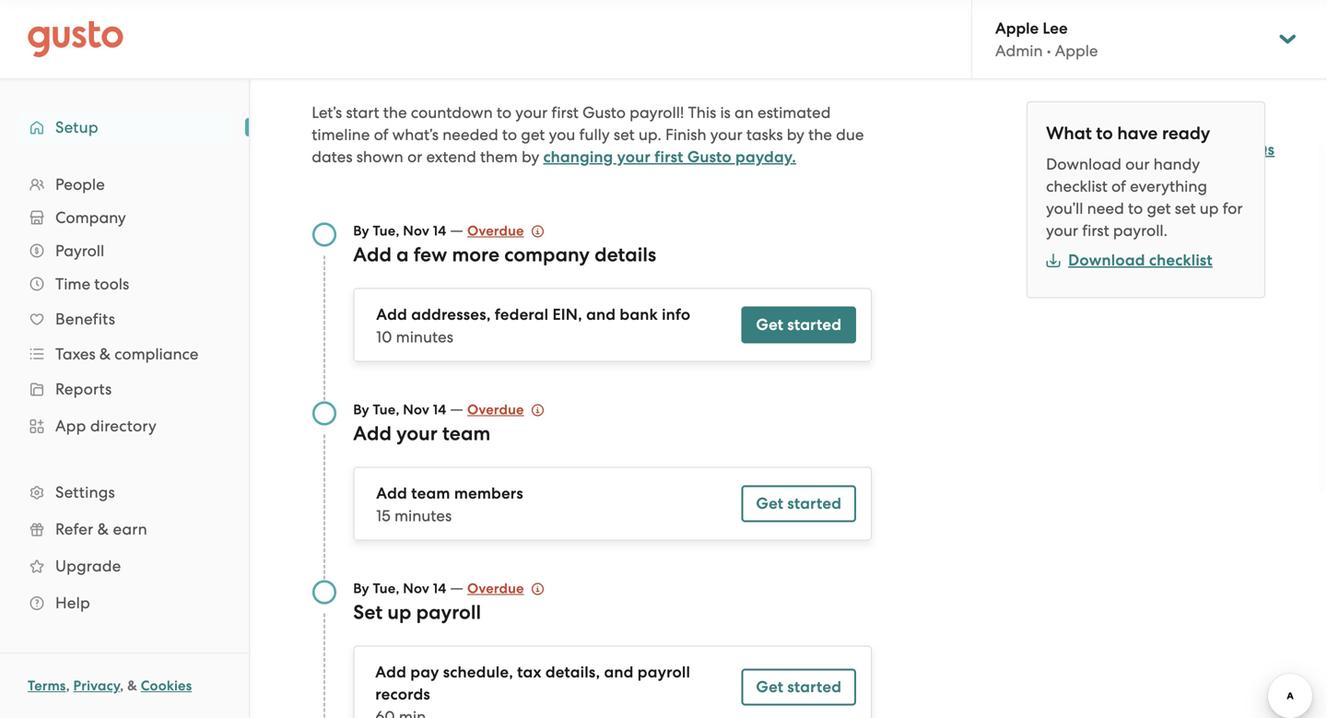 Task type: describe. For each thing, give the bounding box(es) containing it.
by tue, nov 14 — for your
[[353, 400, 467, 418]]

a
[[397, 243, 409, 266]]

time
[[55, 275, 90, 293]]

add addresses, federal ein, and bank info 10 minutes
[[376, 305, 691, 346]]

team inside add team members 15 minutes
[[411, 484, 450, 503]]

download checklist
[[1069, 251, 1213, 270]]

home image
[[28, 21, 124, 58]]

payroll.
[[1114, 221, 1168, 240]]

reports link
[[18, 373, 231, 406]]

apple lee admin • apple
[[996, 19, 1099, 60]]

1 , from the left
[[66, 678, 70, 694]]

up.
[[639, 125, 662, 144]]

you'll
[[1047, 199, 1084, 218]]

taxes & compliance button
[[18, 337, 231, 371]]

records
[[376, 685, 430, 704]]

to inside download our handy checklist of everything you'll need to get set up for your first payroll.
[[1129, 199, 1144, 218]]

add a few more company details
[[353, 243, 657, 266]]

gusto inside the changing your first gusto payday. button
[[688, 148, 732, 166]]

download checklist link
[[1047, 251, 1213, 270]]

payroll inside the add pay schedule, tax details, and payroll records
[[638, 663, 691, 682]]

your for team
[[397, 422, 438, 445]]

fully
[[580, 125, 610, 144]]

info
[[662, 305, 691, 324]]

countdown
[[411, 103, 493, 122]]

started for 3rd get started button from the bottom of the page
[[788, 315, 842, 334]]

the inside the finish your tasks by the due dates shown or extend them by
[[809, 125, 833, 144]]

admin
[[996, 41, 1043, 60]]

cookies
[[141, 678, 192, 694]]

for
[[1223, 199, 1243, 218]]

minutes inside add team members 15 minutes
[[395, 507, 452, 525]]

an
[[735, 103, 754, 122]]

tools
[[94, 275, 129, 293]]

your inside download our handy checklist of everything you'll need to get set up for your first payroll.
[[1047, 221, 1079, 240]]

by tue, nov 14 — for a
[[353, 221, 467, 239]]

terms , privacy , & cookies
[[28, 678, 192, 694]]

2 , from the left
[[120, 678, 124, 694]]

lee
[[1043, 19, 1068, 38]]

pay
[[411, 663, 439, 682]]

1 horizontal spatial checklist
[[1150, 251, 1213, 270]]

setup link
[[18, 111, 231, 144]]

payroll!
[[630, 103, 685, 122]]

due
[[836, 125, 864, 144]]

finish
[[666, 125, 707, 144]]

dates
[[312, 148, 353, 166]]

what's
[[392, 125, 439, 144]]

nov for your
[[403, 402, 430, 418]]

set inside download our handy checklist of everything you'll need to get set up for your first payroll.
[[1175, 199, 1196, 218]]

cookies button
[[141, 675, 192, 697]]

company
[[505, 243, 590, 266]]

privacy link
[[73, 678, 120, 694]]

changing your first gusto payday. button
[[544, 146, 797, 168]]

addresses,
[[411, 305, 491, 324]]

download for download our handy checklist of everything you'll need to get set up for your first payroll.
[[1047, 155, 1122, 173]]

timeline
[[312, 125, 370, 144]]

up inside download our handy checklist of everything you'll need to get set up for your first payroll.
[[1200, 199, 1219, 218]]

refer
[[55, 520, 93, 538]]

them
[[480, 148, 518, 166]]

add your team
[[353, 422, 491, 445]]

benefits link
[[18, 302, 231, 336]]

few
[[414, 243, 447, 266]]

is
[[721, 103, 731, 122]]

•
[[1047, 41, 1052, 60]]

overdue button for payroll
[[467, 578, 545, 600]]

details
[[595, 243, 657, 266]]

3 get started button from the top
[[742, 669, 857, 706]]

1 vertical spatial by
[[522, 148, 540, 166]]

time tools button
[[18, 267, 231, 301]]

payroll button
[[18, 234, 231, 267]]

your inside let's start the countdown to your first gusto payroll! this is an estimated timeline of what's needed to get you fully set up.
[[516, 103, 548, 122]]

started for first get started button from the bottom
[[788, 678, 842, 697]]

compliance
[[114, 345, 199, 363]]

started for second get started button from the bottom
[[788, 494, 842, 513]]

finish your tasks by the due dates shown or extend them by
[[312, 125, 864, 166]]

shown
[[357, 148, 404, 166]]

checklist inside download our handy checklist of everything you'll need to get set up for your first payroll.
[[1047, 177, 1108, 195]]

privacy
[[73, 678, 120, 694]]

add pay schedule, tax details, and payroll records
[[376, 663, 691, 704]]

to left have
[[1097, 123, 1114, 144]]

you
[[549, 125, 576, 144]]

download for download checklist
[[1069, 251, 1146, 270]]

nov for up
[[403, 580, 430, 597]]

this
[[688, 103, 717, 122]]

tue, for a
[[373, 223, 400, 239]]

need
[[1088, 199, 1125, 218]]

add for add team members 15 minutes
[[376, 484, 408, 503]]

tasks
[[747, 125, 783, 144]]

by for add your team
[[353, 402, 369, 418]]

by for add a few more company details
[[353, 223, 369, 239]]

0 horizontal spatial payroll
[[416, 601, 481, 624]]

estimated
[[758, 103, 831, 122]]

set inside let's start the countdown to your first gusto payroll! this is an estimated timeline of what's needed to get you fully set up.
[[614, 125, 635, 144]]

14 for payroll
[[433, 580, 447, 597]]

directory
[[90, 417, 157, 435]]

settings link
[[18, 476, 231, 509]]

setup
[[55, 118, 98, 136]]

tax
[[517, 663, 542, 682]]

people button
[[18, 168, 231, 201]]

payroll
[[55, 242, 104, 260]]

handy
[[1154, 155, 1201, 173]]

— for team
[[450, 400, 464, 418]]

what to have ready
[[1047, 123, 1211, 144]]

your for first
[[617, 148, 651, 166]]

and inside the add pay schedule, tax details, and payroll records
[[604, 663, 634, 682]]

first inside download our handy checklist of everything you'll need to get set up for your first payroll.
[[1083, 221, 1110, 240]]

get inside let's start the countdown to your first gusto payroll! this is an estimated timeline of what's needed to get you fully set up.
[[521, 125, 545, 144]]

of inside let's start the countdown to your first gusto payroll! this is an estimated timeline of what's needed to get you fully set up.
[[374, 125, 389, 144]]

company
[[55, 208, 126, 227]]

upgrade link
[[18, 550, 231, 583]]

have
[[1118, 123, 1158, 144]]



Task type: vqa. For each thing, say whether or not it's contained in the screenshot.
bottom offers
no



Task type: locate. For each thing, give the bounding box(es) containing it.
, left 'cookies'
[[120, 678, 124, 694]]

2 overdue button from the top
[[467, 399, 545, 421]]

help
[[55, 594, 90, 612]]

— for payroll
[[450, 579, 464, 597]]

0 vertical spatial first
[[552, 103, 579, 122]]

0 vertical spatial get
[[756, 315, 784, 334]]

and inside add addresses, federal ein, and bank info 10 minutes
[[586, 305, 616, 324]]

your up them
[[516, 103, 548, 122]]

payroll
[[416, 601, 481, 624], [638, 663, 691, 682]]

2 14 from the top
[[433, 402, 447, 418]]

the up the what's
[[383, 103, 407, 122]]

1 vertical spatial and
[[604, 663, 634, 682]]

download down what at the right top of the page
[[1047, 155, 1122, 173]]

1 vertical spatial checklist
[[1150, 251, 1213, 270]]

0 vertical spatial overdue button
[[467, 220, 545, 242]]

0 vertical spatial payroll
[[416, 601, 481, 624]]

2 vertical spatial first
[[1083, 221, 1110, 240]]

1 horizontal spatial up
[[1200, 199, 1219, 218]]

the
[[383, 103, 407, 122], [809, 125, 833, 144]]

, left privacy
[[66, 678, 70, 694]]

overdue button up add a few more company details
[[467, 220, 545, 242]]

0 vertical spatial gusto
[[583, 103, 626, 122]]

3 overdue from the top
[[467, 580, 524, 597]]

settings
[[55, 483, 115, 502]]

first inside button
[[655, 148, 684, 166]]

1 horizontal spatial ,
[[120, 678, 124, 694]]

3 nov from the top
[[403, 580, 430, 597]]

gusto up fully
[[583, 103, 626, 122]]

0 horizontal spatial by
[[522, 148, 540, 166]]

0 vertical spatial nov
[[403, 223, 430, 239]]

first down finish
[[655, 148, 684, 166]]

of
[[374, 125, 389, 144], [1112, 177, 1127, 195]]

set
[[353, 601, 383, 624]]

by
[[787, 125, 805, 144], [522, 148, 540, 166]]

1 vertical spatial tue,
[[373, 402, 400, 418]]

by down estimated
[[787, 125, 805, 144]]

get started
[[756, 315, 842, 334], [756, 494, 842, 513], [756, 678, 842, 697]]

tue, for your
[[373, 402, 400, 418]]

nov
[[403, 223, 430, 239], [403, 402, 430, 418], [403, 580, 430, 597]]

1 vertical spatial apple
[[1056, 41, 1099, 60]]

1 vertical spatial minutes
[[395, 507, 452, 525]]

1 vertical spatial get started
[[756, 494, 842, 513]]

1 vertical spatial &
[[98, 520, 109, 538]]

0 horizontal spatial of
[[374, 125, 389, 144]]

0 vertical spatial by tue, nov 14 —
[[353, 221, 467, 239]]

0 horizontal spatial first
[[552, 103, 579, 122]]

tue, up add your team
[[373, 402, 400, 418]]

up
[[1200, 199, 1219, 218], [388, 601, 412, 624]]

of inside download our handy checklist of everything you'll need to get set up for your first payroll.
[[1112, 177, 1127, 195]]

1 14 from the top
[[433, 223, 447, 239]]

overdue button up members
[[467, 399, 545, 421]]

what
[[1047, 123, 1092, 144]]

0 vertical spatial get started button
[[742, 307, 857, 343]]

to up needed
[[497, 103, 512, 122]]

payroll up pay
[[416, 601, 481, 624]]

minutes inside add addresses, federal ein, and bank info 10 minutes
[[396, 328, 454, 346]]

2 vertical spatial tue,
[[373, 580, 400, 597]]

refer & earn link
[[18, 513, 231, 546]]

more
[[452, 243, 500, 266]]

get inside download our handy checklist of everything you'll need to get set up for your first payroll.
[[1147, 199, 1171, 218]]

gusto navigation element
[[0, 79, 249, 651]]

0 vertical spatial 14
[[433, 223, 447, 239]]

your up add team members 15 minutes
[[397, 422, 438, 445]]

overdue button up tax
[[467, 578, 545, 600]]

overdue button for few
[[467, 220, 545, 242]]

your down up.
[[617, 148, 651, 166]]

0 horizontal spatial checklist
[[1047, 177, 1108, 195]]

the left due
[[809, 125, 833, 144]]

3 by from the top
[[353, 580, 369, 597]]

needed
[[443, 125, 499, 144]]

federal
[[495, 305, 549, 324]]

1 horizontal spatial get
[[1147, 199, 1171, 218]]

ready
[[1163, 123, 1211, 144]]

your for tasks
[[711, 125, 743, 144]]

everything
[[1130, 177, 1208, 195]]

1 overdue button from the top
[[467, 220, 545, 242]]

add for add pay schedule, tax details, and payroll records
[[376, 663, 407, 682]]

overdue for payroll
[[467, 580, 524, 597]]

& right taxes
[[99, 345, 111, 363]]

0 vertical spatial by
[[353, 223, 369, 239]]

1 vertical spatial get started button
[[742, 485, 857, 522]]

14 up few at the left of the page
[[433, 223, 447, 239]]

1 vertical spatial —
[[450, 400, 464, 418]]

0 vertical spatial get started
[[756, 315, 842, 334]]

gusto inside let's start the countdown to your first gusto payroll! this is an estimated timeline of what's needed to get you fully set up.
[[583, 103, 626, 122]]

to up them
[[502, 125, 517, 144]]

of up "shown"
[[374, 125, 389, 144]]

3 tue, from the top
[[373, 580, 400, 597]]

& for earn
[[98, 520, 109, 538]]

checklist up you'll
[[1047, 177, 1108, 195]]

team left members
[[411, 484, 450, 503]]

10
[[376, 328, 392, 346]]

by right them
[[522, 148, 540, 166]]

benefits
[[55, 310, 115, 328]]

and
[[586, 305, 616, 324], [604, 663, 634, 682]]

1 horizontal spatial payroll
[[638, 663, 691, 682]]

2 by tue, nov 14 — from the top
[[353, 400, 467, 418]]

0 vertical spatial started
[[788, 315, 842, 334]]

3 get from the top
[[756, 678, 784, 697]]

1 vertical spatial set
[[1175, 199, 1196, 218]]

schedule,
[[443, 663, 514, 682]]

1 horizontal spatial set
[[1175, 199, 1196, 218]]

to
[[497, 103, 512, 122], [1097, 123, 1114, 144], [502, 125, 517, 144], [1129, 199, 1144, 218]]

get
[[756, 315, 784, 334], [756, 494, 784, 513], [756, 678, 784, 697]]

2 vertical spatial by tue, nov 14 —
[[353, 579, 467, 597]]

2 nov from the top
[[403, 402, 430, 418]]

nov up the a
[[403, 223, 430, 239]]

and right ein,
[[586, 305, 616, 324]]

overdue button for team
[[467, 399, 545, 421]]

1 horizontal spatial the
[[809, 125, 833, 144]]

3 by tue, nov 14 — from the top
[[353, 579, 467, 597]]

3 get started from the top
[[756, 678, 842, 697]]

2 vertical spatial overdue
[[467, 580, 524, 597]]

1 nov from the top
[[403, 223, 430, 239]]

1 vertical spatial first
[[655, 148, 684, 166]]

2 vertical spatial &
[[127, 678, 137, 694]]

payroll right "details,"
[[638, 663, 691, 682]]

taxes & compliance
[[55, 345, 199, 363]]

minutes down addresses,
[[396, 328, 454, 346]]

1 overdue from the top
[[467, 223, 524, 239]]

details,
[[546, 663, 600, 682]]

0 vertical spatial the
[[383, 103, 407, 122]]

2 started from the top
[[788, 494, 842, 513]]

overdue for team
[[467, 402, 524, 418]]

2 get started button from the top
[[742, 485, 857, 522]]

1 vertical spatial 14
[[433, 402, 447, 418]]

14 up add your team
[[433, 402, 447, 418]]

the inside let's start the countdown to your first gusto payroll! this is an estimated timeline of what's needed to get you fully set up.
[[383, 103, 407, 122]]

get down everything
[[1147, 199, 1171, 218]]

0 vertical spatial tue,
[[373, 223, 400, 239]]

0 vertical spatial get
[[521, 125, 545, 144]]

2 vertical spatial started
[[788, 678, 842, 697]]

tue, up the a
[[373, 223, 400, 239]]

let's
[[312, 103, 342, 122]]

bank
[[620, 305, 658, 324]]

— up more
[[450, 221, 464, 239]]

your inside the finish your tasks by the due dates shown or extend them by
[[711, 125, 743, 144]]

2 vertical spatial get started button
[[742, 669, 857, 706]]

your inside the changing your first gusto payday. button
[[617, 148, 651, 166]]

nov up add your team
[[403, 402, 430, 418]]

by tue, nov 14 — up set up payroll
[[353, 579, 467, 597]]

1 horizontal spatial first
[[655, 148, 684, 166]]

2 vertical spatial get
[[756, 678, 784, 697]]

2 horizontal spatial first
[[1083, 221, 1110, 240]]

2 vertical spatial overdue button
[[467, 578, 545, 600]]

up left for
[[1200, 199, 1219, 218]]

0 vertical spatial team
[[443, 422, 491, 445]]

get left you
[[521, 125, 545, 144]]

add inside add team members 15 minutes
[[376, 484, 408, 503]]

14 for team
[[433, 402, 447, 418]]

& left earn on the left of page
[[98, 520, 109, 538]]

apple up admin
[[996, 19, 1039, 38]]

0 horizontal spatial the
[[383, 103, 407, 122]]

1 vertical spatial gusto
[[688, 148, 732, 166]]

1 vertical spatial of
[[1112, 177, 1127, 195]]

apple right •
[[1056, 41, 1099, 60]]

2 vertical spatial get started
[[756, 678, 842, 697]]

get
[[521, 125, 545, 144], [1147, 199, 1171, 218]]

1 vertical spatial get
[[1147, 199, 1171, 218]]

help link
[[18, 586, 231, 620]]

3 14 from the top
[[433, 580, 447, 597]]

,
[[66, 678, 70, 694], [120, 678, 124, 694]]

14 up set up payroll
[[433, 580, 447, 597]]

— up set up payroll
[[450, 579, 464, 597]]

team
[[443, 422, 491, 445], [411, 484, 450, 503]]

overdue for few
[[467, 223, 524, 239]]

1 get started from the top
[[756, 315, 842, 334]]

2 by from the top
[[353, 402, 369, 418]]

0 vertical spatial of
[[374, 125, 389, 144]]

tue, up set
[[373, 580, 400, 597]]

1 by tue, nov 14 — from the top
[[353, 221, 467, 239]]

by tue, nov 14 — up add your team
[[353, 400, 467, 418]]

nov up set up payroll
[[403, 580, 430, 597]]

overdue up add your team
[[467, 402, 524, 418]]

0 vertical spatial minutes
[[396, 328, 454, 346]]

0 horizontal spatial apple
[[996, 19, 1039, 38]]

3 started from the top
[[788, 678, 842, 697]]

checklist down payroll. on the right
[[1150, 251, 1213, 270]]

1 vertical spatial get
[[756, 494, 784, 513]]

0 vertical spatial and
[[586, 305, 616, 324]]

1 vertical spatial the
[[809, 125, 833, 144]]

terms
[[28, 678, 66, 694]]

app directory
[[55, 417, 157, 435]]

of up need
[[1112, 177, 1127, 195]]

changing your first gusto payday.
[[544, 148, 797, 166]]

by tue, nov 14 — for up
[[353, 579, 467, 597]]

add for add a few more company details
[[353, 243, 392, 266]]

1 horizontal spatial gusto
[[688, 148, 732, 166]]

overdue up add a few more company details
[[467, 223, 524, 239]]

by up add your team
[[353, 402, 369, 418]]

payday.
[[736, 148, 797, 166]]

1 vertical spatial team
[[411, 484, 450, 503]]

15
[[376, 507, 391, 525]]

2 vertical spatial —
[[450, 579, 464, 597]]

list containing people
[[0, 168, 249, 621]]

0 vertical spatial &
[[99, 345, 111, 363]]

1 vertical spatial download
[[1069, 251, 1146, 270]]

faqs button
[[1215, 139, 1275, 161]]

ein,
[[553, 305, 583, 324]]

add for add your team
[[353, 422, 392, 445]]

add inside add addresses, federal ein, and bank info 10 minutes
[[376, 305, 408, 324]]

2 vertical spatial 14
[[433, 580, 447, 597]]

— for few
[[450, 221, 464, 239]]

members
[[454, 484, 524, 503]]

14 for few
[[433, 223, 447, 239]]

minutes right 15
[[395, 507, 452, 525]]

0 vertical spatial up
[[1200, 199, 1219, 218]]

14
[[433, 223, 447, 239], [433, 402, 447, 418], [433, 580, 447, 597]]

& inside dropdown button
[[99, 345, 111, 363]]

1 — from the top
[[450, 221, 464, 239]]

0 vertical spatial set
[[614, 125, 635, 144]]

1 horizontal spatial of
[[1112, 177, 1127, 195]]

& for compliance
[[99, 345, 111, 363]]

2 vertical spatial nov
[[403, 580, 430, 597]]

1 vertical spatial started
[[788, 494, 842, 513]]

2 get from the top
[[756, 494, 784, 513]]

time tools
[[55, 275, 129, 293]]

extend
[[426, 148, 477, 166]]

0 vertical spatial download
[[1047, 155, 1122, 173]]

overdue button
[[467, 220, 545, 242], [467, 399, 545, 421], [467, 578, 545, 600]]

— up add your team
[[450, 400, 464, 418]]

2 get started from the top
[[756, 494, 842, 513]]

app directory link
[[18, 409, 231, 443]]

download our handy checklist of everything you'll need to get set up for your first payroll.
[[1047, 155, 1243, 240]]

your down you'll
[[1047, 221, 1079, 240]]

people
[[55, 175, 105, 194]]

set down everything
[[1175, 199, 1196, 218]]

1 vertical spatial overdue button
[[467, 399, 545, 421]]

by down "shown"
[[353, 223, 369, 239]]

overdue up set up payroll
[[467, 580, 524, 597]]

2 tue, from the top
[[373, 402, 400, 418]]

0 horizontal spatial set
[[614, 125, 635, 144]]

set up payroll
[[353, 601, 481, 624]]

0 horizontal spatial ,
[[66, 678, 70, 694]]

0 horizontal spatial up
[[388, 601, 412, 624]]

2 — from the top
[[450, 400, 464, 418]]

refer & earn
[[55, 520, 147, 538]]

1 vertical spatial nov
[[403, 402, 430, 418]]

up right set
[[388, 601, 412, 624]]

3 overdue button from the top
[[467, 578, 545, 600]]

terms link
[[28, 678, 66, 694]]

tue, for up
[[373, 580, 400, 597]]

1 get started button from the top
[[742, 307, 857, 343]]

list
[[0, 168, 249, 621]]

by up set
[[353, 580, 369, 597]]

taxes
[[55, 345, 96, 363]]

2 overdue from the top
[[467, 402, 524, 418]]

team up members
[[443, 422, 491, 445]]

1 vertical spatial payroll
[[638, 663, 691, 682]]

0 vertical spatial overdue
[[467, 223, 524, 239]]

first inside let's start the countdown to your first gusto payroll! this is an estimated timeline of what's needed to get you fully set up.
[[552, 103, 579, 122]]

by for set up payroll
[[353, 580, 369, 597]]

1 started from the top
[[788, 315, 842, 334]]

first down need
[[1083, 221, 1110, 240]]

set left up.
[[614, 125, 635, 144]]

earn
[[113, 520, 147, 538]]

3 — from the top
[[450, 579, 464, 597]]

0 horizontal spatial get
[[521, 125, 545, 144]]

0 horizontal spatial gusto
[[583, 103, 626, 122]]

add inside the add pay schedule, tax details, and payroll records
[[376, 663, 407, 682]]

first up you
[[552, 103, 579, 122]]

by tue, nov 14 — up the a
[[353, 221, 467, 239]]

download
[[1047, 155, 1122, 173], [1069, 251, 1146, 270]]

0 vertical spatial —
[[450, 221, 464, 239]]

gusto down finish
[[688, 148, 732, 166]]

1 vertical spatial by
[[353, 402, 369, 418]]

faqs
[[1237, 140, 1275, 159]]

& left 'cookies'
[[127, 678, 137, 694]]

download inside download our handy checklist of everything you'll need to get set up for your first payroll.
[[1047, 155, 1122, 173]]

download down payroll. on the right
[[1069, 251, 1146, 270]]

0 vertical spatial apple
[[996, 19, 1039, 38]]

minutes
[[396, 328, 454, 346], [395, 507, 452, 525]]

0 vertical spatial checklist
[[1047, 177, 1108, 195]]

changing
[[544, 148, 614, 166]]

or
[[407, 148, 423, 166]]

1 get from the top
[[756, 315, 784, 334]]

add for add addresses, federal ein, and bank info 10 minutes
[[376, 305, 408, 324]]

0 vertical spatial by
[[787, 125, 805, 144]]

2 vertical spatial by
[[353, 580, 369, 597]]

1 horizontal spatial by
[[787, 125, 805, 144]]

1 tue, from the top
[[373, 223, 400, 239]]

1 vertical spatial by tue, nov 14 —
[[353, 400, 467, 418]]

1 by from the top
[[353, 223, 369, 239]]

and right "details,"
[[604, 663, 634, 682]]

to up payroll. on the right
[[1129, 199, 1144, 218]]

nov for a
[[403, 223, 430, 239]]

your down is
[[711, 125, 743, 144]]

our
[[1126, 155, 1150, 173]]

1 vertical spatial overdue
[[467, 402, 524, 418]]

add team members 15 minutes
[[376, 484, 524, 525]]

start
[[346, 103, 380, 122]]

1 vertical spatial up
[[388, 601, 412, 624]]

1 horizontal spatial apple
[[1056, 41, 1099, 60]]



